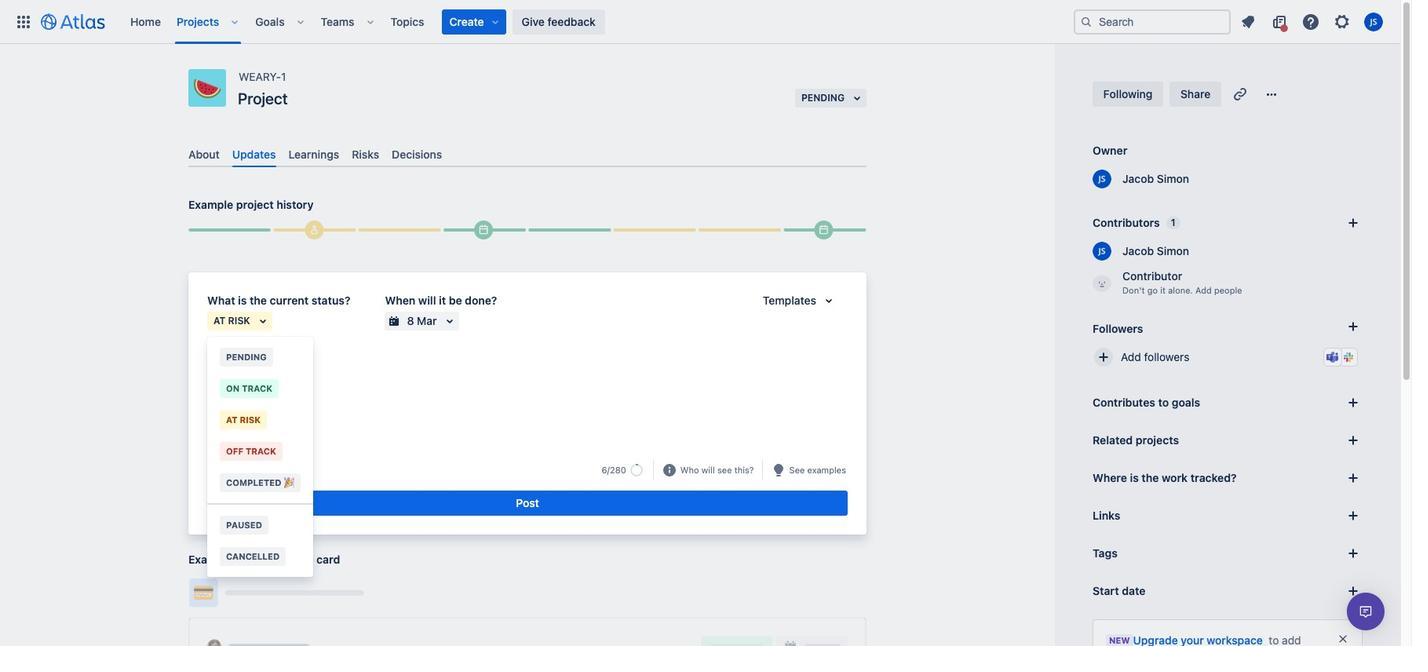 Task type: locate. For each thing, give the bounding box(es) containing it.
see examples button
[[788, 463, 848, 478]]

1 up project
[[281, 70, 286, 83]]

0 vertical spatial at
[[214, 315, 226, 327]]

when will it be done?
[[385, 294, 497, 307]]

see examples
[[790, 465, 846, 475]]

will
[[418, 294, 436, 307], [702, 465, 715, 475]]

1 horizontal spatial at
[[226, 415, 238, 425]]

1 vertical spatial at risk
[[226, 415, 261, 425]]

examples
[[808, 465, 846, 475]]

1 horizontal spatial the
[[1142, 471, 1159, 484]]

track for off track
[[246, 446, 276, 456]]

at risk down what
[[214, 315, 250, 327]]

off track
[[226, 446, 276, 456]]

banner
[[0, 0, 1401, 44]]

add files, videos, or images image
[[236, 461, 254, 480]]

the left current
[[250, 294, 267, 307]]

0 vertical spatial 1
[[281, 70, 286, 83]]

start
[[1093, 584, 1120, 598]]

2 group from the top
[[207, 503, 314, 577]]

completed
[[226, 477, 282, 488]]

0 horizontal spatial it
[[439, 294, 446, 307]]

1 group from the top
[[207, 337, 314, 503]]

1 right "contributors"
[[1171, 217, 1176, 229]]

is right what
[[238, 294, 247, 307]]

at inside "group"
[[226, 415, 238, 425]]

project for history
[[236, 198, 274, 211]]

track up insert emoji image
[[246, 446, 276, 456]]

project down paused button
[[236, 553, 274, 566]]

the left work on the right bottom of page
[[1142, 471, 1159, 484]]

contributes
[[1093, 396, 1156, 409]]

add right alone.
[[1196, 285, 1212, 295]]

0 vertical spatial will
[[418, 294, 436, 307]]

card
[[317, 553, 340, 566]]

add followers
[[1121, 350, 1190, 364]]

history
[[277, 198, 314, 211]]

0 vertical spatial is
[[238, 294, 247, 307]]

paused button
[[207, 510, 314, 541]]

1 vertical spatial the
[[1142, 471, 1159, 484]]

status?
[[312, 294, 351, 307]]

slack logo showing nan channels are connected to this project image
[[1343, 351, 1355, 364]]

risk
[[228, 315, 250, 327], [240, 415, 261, 425]]

project left history
[[236, 198, 274, 211]]

when
[[385, 294, 416, 307]]

banner containing home
[[0, 0, 1401, 44]]

at risk
[[214, 315, 250, 327], [226, 415, 261, 425]]

go
[[1148, 285, 1158, 295]]

off
[[226, 446, 243, 456]]

project
[[238, 90, 288, 108]]

at risk button up off track
[[207, 404, 314, 436]]

add a follower image
[[1344, 317, 1363, 336]]

will left see
[[702, 465, 715, 475]]

1 horizontal spatial will
[[702, 465, 715, 475]]

decisions
[[392, 148, 442, 161]]

1 example from the top
[[188, 198, 233, 211]]

where is the work tracked?
[[1093, 471, 1237, 484]]

update
[[277, 553, 314, 566]]

1 vertical spatial project
[[236, 553, 274, 566]]

1 project from the top
[[236, 198, 274, 211]]

0 vertical spatial track
[[242, 383, 273, 393]]

1 vertical spatial at risk button
[[207, 404, 314, 436]]

0 vertical spatial at risk
[[214, 315, 250, 327]]

help image
[[1302, 12, 1321, 31]]

1 horizontal spatial it
[[1161, 285, 1166, 295]]

example project history
[[188, 198, 314, 211]]

at
[[214, 315, 226, 327], [226, 415, 238, 425]]

feedback
[[548, 15, 596, 28]]

teams link
[[316, 9, 359, 34]]

1 vertical spatial at
[[226, 415, 238, 425]]

start date
[[1093, 584, 1146, 598]]

contributors
[[1093, 216, 1160, 229]]

weary-
[[239, 70, 281, 83]]

open intercom messenger image
[[1357, 602, 1376, 621]]

at down what
[[214, 315, 226, 327]]

be
[[449, 294, 462, 307]]

example
[[188, 198, 233, 211], [188, 553, 233, 566]]

0 vertical spatial add
[[1196, 285, 1212, 295]]

example for example project history
[[188, 198, 233, 211]]

completed 🎉
[[226, 477, 295, 488]]

0 vertical spatial project
[[236, 198, 274, 211]]

group containing paused
[[207, 503, 314, 577]]

mar
[[417, 314, 437, 328]]

at risk button down what
[[207, 312, 272, 331]]

menu
[[207, 337, 314, 577]]

the for current
[[250, 294, 267, 307]]

alone.
[[1169, 285, 1193, 295]]

see
[[718, 465, 732, 475]]

track
[[242, 383, 273, 393], [246, 446, 276, 456]]

paused
[[226, 520, 262, 530]]

what is the current status?
[[207, 294, 351, 307]]

1 vertical spatial track
[[246, 446, 276, 456]]

owner
[[1093, 144, 1128, 157]]

1 at risk button from the top
[[207, 312, 272, 331]]

at risk down on track
[[226, 415, 261, 425]]

1 horizontal spatial 1
[[1171, 217, 1176, 229]]

at risk inside menu
[[226, 415, 261, 425]]

1 vertical spatial add
[[1121, 350, 1142, 364]]

1 vertical spatial is
[[1130, 471, 1139, 484]]

1 vertical spatial will
[[702, 465, 715, 475]]

risk up off track
[[240, 415, 261, 425]]

share
[[1181, 87, 1211, 101]]

at risk button
[[207, 312, 272, 331], [207, 404, 314, 436]]

completed 🎉 button
[[207, 467, 314, 499]]

at down "on"
[[226, 415, 238, 425]]

1 vertical spatial risk
[[240, 415, 261, 425]]

0 horizontal spatial is
[[238, 294, 247, 307]]

add
[[1196, 285, 1212, 295], [1121, 350, 1142, 364]]

update
[[209, 349, 246, 362]]

add right add follower image
[[1121, 350, 1142, 364]]

the for work
[[1142, 471, 1159, 484]]

0 vertical spatial example
[[188, 198, 233, 211]]

example down paused
[[188, 553, 233, 566]]

close banner image
[[1337, 633, 1350, 645]]

0 vertical spatial at risk button
[[207, 312, 272, 331]]

group
[[207, 337, 314, 503], [207, 503, 314, 577]]

it left be at the left
[[439, 294, 446, 307]]

it right go
[[1161, 285, 1166, 295]]

0 horizontal spatial will
[[418, 294, 436, 307]]

0 vertical spatial the
[[250, 294, 267, 307]]

will inside popup button
[[702, 465, 715, 475]]

0 horizontal spatial add
[[1121, 350, 1142, 364]]

is
[[238, 294, 247, 307], [1130, 471, 1139, 484]]

add follower image
[[1095, 348, 1113, 367]]

2 project from the top
[[236, 553, 274, 566]]

1
[[281, 70, 286, 83], [1171, 217, 1176, 229]]

risk down what
[[228, 315, 250, 327]]

example down about
[[188, 198, 233, 211]]

add inside button
[[1121, 350, 1142, 364]]

1 vertical spatial example
[[188, 553, 233, 566]]

is right where
[[1130, 471, 1139, 484]]

1 horizontal spatial add
[[1196, 285, 1212, 295]]

2 example from the top
[[188, 553, 233, 566]]

updates
[[232, 148, 276, 161]]

where
[[1093, 471, 1128, 484]]

1 horizontal spatial is
[[1130, 471, 1139, 484]]

1 vertical spatial 1
[[1171, 217, 1176, 229]]

done?
[[465, 294, 497, 307]]

pending button
[[207, 342, 314, 373]]

track right "on"
[[242, 383, 273, 393]]

will up mar at left
[[418, 294, 436, 307]]

example for example project update card
[[188, 553, 233, 566]]

tab list
[[182, 141, 873, 167]]

0 horizontal spatial 1
[[281, 70, 286, 83]]

0 horizontal spatial the
[[250, 294, 267, 307]]

goals link
[[251, 9, 289, 34]]



Task type: vqa. For each thing, say whether or not it's contained in the screenshot.
Off track button
yes



Task type: describe. For each thing, give the bounding box(es) containing it.
top element
[[9, 0, 1074, 44]]

on
[[226, 383, 240, 393]]

risk inside menu
[[240, 415, 261, 425]]

projects link
[[172, 9, 224, 34]]

home
[[130, 15, 161, 28]]

pending
[[226, 352, 267, 362]]

templates
[[763, 294, 817, 307]]

will for when
[[418, 294, 436, 307]]

insert emoji image
[[261, 461, 280, 480]]

who will see this?
[[681, 465, 754, 475]]

related projects
[[1093, 433, 1180, 447]]

give
[[522, 15, 545, 28]]

tracked?
[[1191, 471, 1237, 484]]

cancelled
[[226, 551, 280, 561]]

project for update
[[236, 553, 274, 566]]

followers
[[1093, 322, 1144, 335]]

new link
[[1106, 633, 1263, 646]]

1 inside weary-1 project
[[281, 70, 286, 83]]

related
[[1093, 433, 1133, 447]]

msteams logo showing  channels are connected to this project image
[[1327, 351, 1340, 364]]

Search field
[[1074, 9, 1231, 34]]

current
[[270, 294, 309, 307]]

cancelled button
[[207, 541, 314, 572]]

contributor
[[1123, 269, 1183, 283]]

will for who
[[702, 465, 715, 475]]

insert link image
[[286, 461, 305, 480]]

don't
[[1123, 285, 1145, 295]]

weary-1 project
[[238, 70, 288, 108]]

tags
[[1093, 547, 1118, 560]]

templates button
[[754, 291, 848, 310]]

new
[[1110, 635, 1130, 645]]

example project update card
[[188, 553, 340, 566]]

topics
[[391, 15, 424, 28]]

give feedback
[[522, 15, 596, 28]]

people
[[1215, 285, 1243, 295]]

8
[[407, 314, 414, 328]]

followers
[[1145, 350, 1190, 364]]

give feedback button
[[512, 9, 605, 34]]

contributes to goals
[[1093, 396, 1201, 409]]

on track button
[[207, 373, 314, 404]]

projects
[[177, 15, 219, 28]]

it inside contributor don't go it alone. add people
[[1161, 285, 1166, 295]]

on track
[[226, 383, 273, 393]]

topics link
[[386, 9, 429, 34]]

🎉
[[284, 477, 295, 488]]

menu containing pending
[[207, 337, 314, 577]]

share button
[[1170, 82, 1222, 107]]

tab list containing about
[[182, 141, 873, 167]]

off track button
[[207, 436, 314, 467]]

learnings
[[289, 148, 339, 161]]

add followers button
[[1087, 340, 1369, 375]]

to
[[1159, 396, 1169, 409]]

goals
[[1172, 396, 1201, 409]]

Main content area, start typing to enter text. text field
[[207, 346, 848, 371]]

0 vertical spatial risk
[[228, 315, 250, 327]]

search image
[[1080, 15, 1093, 28]]

0 horizontal spatial at
[[214, 315, 226, 327]]

is for what
[[238, 294, 247, 307]]

following
[[1104, 87, 1153, 101]]

work
[[1162, 471, 1188, 484]]

about
[[188, 148, 220, 161]]

group containing pending
[[207, 337, 314, 503]]

who will see this? button
[[679, 463, 756, 478]]

contributor don't go it alone. add people
[[1123, 269, 1243, 295]]

2 at risk button from the top
[[207, 404, 314, 436]]

projects
[[1136, 433, 1180, 447]]

teams
[[321, 15, 355, 28]]

post
[[516, 496, 539, 510]]

post button
[[207, 491, 848, 516]]

home link
[[126, 9, 166, 34]]

links
[[1093, 509, 1121, 522]]

is for where
[[1130, 471, 1139, 484]]

8 mar button
[[385, 312, 459, 331]]

add inside contributor don't go it alone. add people
[[1196, 285, 1212, 295]]

goals
[[255, 15, 285, 28]]

track for on track
[[242, 383, 273, 393]]

following button
[[1093, 82, 1164, 107]]

date
[[1122, 584, 1146, 598]]

8 mar
[[407, 314, 437, 328]]

weary-1 link
[[239, 69, 286, 85]]

what
[[207, 294, 235, 307]]

who
[[681, 465, 699, 475]]

this?
[[735, 465, 754, 475]]

6/280
[[602, 465, 626, 475]]



